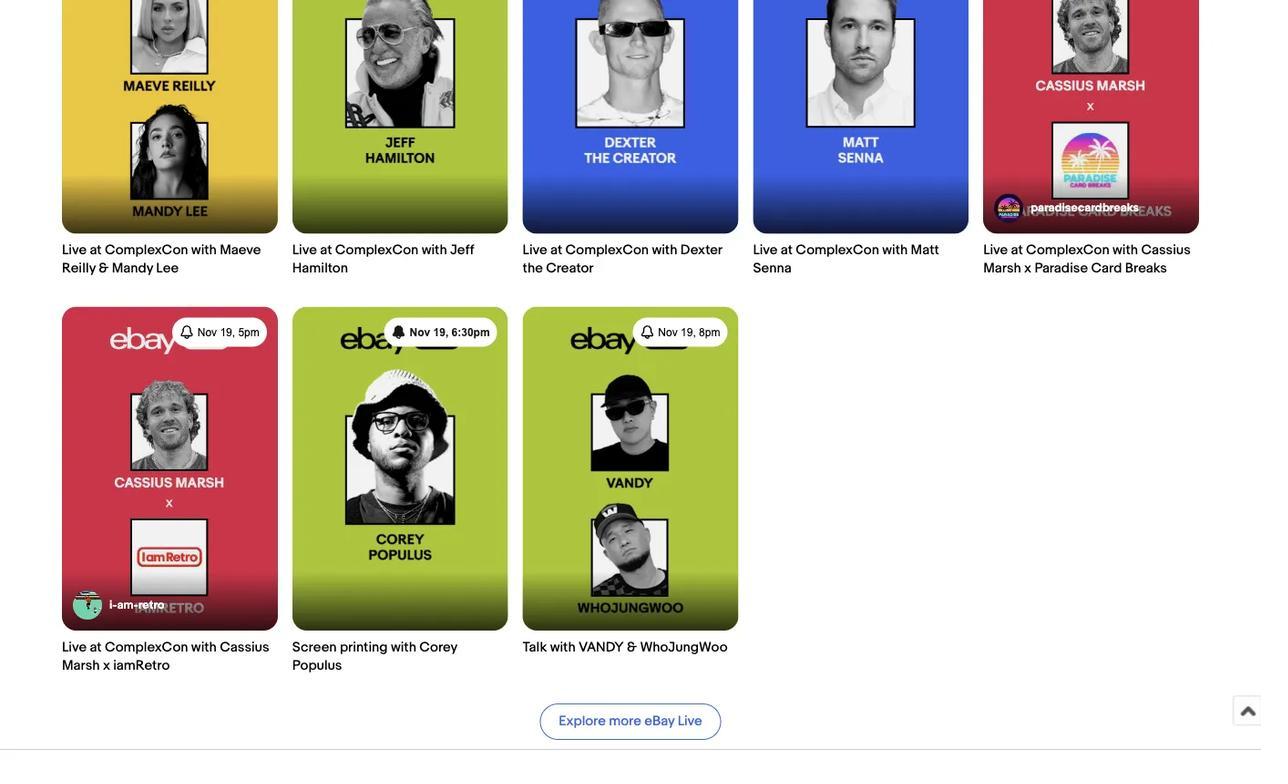 Task type: vqa. For each thing, say whether or not it's contained in the screenshot.
first $70.00 from left
no



Task type: describe. For each thing, give the bounding box(es) containing it.
ebay
[[645, 713, 675, 730]]

screen printing with corey populus
[[292, 639, 457, 674]]

x for iamretro
[[103, 657, 110, 674]]

dexter
[[681, 242, 722, 258]]

talk
[[523, 639, 547, 655]]

complexcon for live at complexcon with matt senna
[[796, 242, 879, 258]]

nov 19, 5pm button
[[172, 318, 267, 347]]

with inside the screen printing with corey populus
[[391, 639, 416, 655]]

card
[[1091, 260, 1122, 277]]

complexcon for live at complexcon with jeff hamilton
[[335, 242, 419, 258]]

live at complexcon with dexter the creator link
[[523, 0, 739, 278]]

explore more ebay live link
[[540, 704, 722, 740]]

with for live at complexcon with cassius marsh x paradise card breaks
[[1113, 242, 1138, 258]]

complexcon for live at complexcon with cassius marsh x paradise card breaks
[[1026, 242, 1110, 258]]

19, for &
[[681, 326, 696, 339]]

vandy
[[579, 639, 624, 655]]

nov for corey
[[410, 326, 430, 339]]

19, for corey
[[433, 326, 449, 339]]

breaks
[[1125, 260, 1167, 277]]

live at complexcon with jeff hamilton
[[292, 242, 474, 277]]

live at complexcon with matt senna link
[[753, 0, 969, 278]]

i-am-retro
[[109, 598, 164, 612]]

complexcon for live at complexcon with maeve reilly & mandy lee
[[105, 242, 188, 258]]

8pm
[[699, 326, 720, 339]]

explore more ebay live
[[559, 713, 702, 730]]

i-am-retro link
[[73, 591, 164, 620]]

5pm
[[238, 326, 260, 339]]

live for live at complexcon with dexter the creator
[[523, 242, 547, 258]]

live at complexcon with dexter the creator
[[523, 242, 722, 277]]

at for live at complexcon with maeve reilly & mandy lee
[[90, 242, 102, 258]]

printing
[[340, 639, 388, 655]]

nov for &
[[658, 326, 678, 339]]

with for live at complexcon with maeve reilly & mandy lee
[[191, 242, 217, 258]]

retro
[[138, 598, 164, 612]]

matt
[[911, 242, 939, 258]]

with for live at complexcon with matt senna
[[882, 242, 908, 258]]

talk with vandy & whojungwoo link
[[523, 307, 739, 656]]

creator
[[546, 260, 594, 277]]

at for live at complexcon with cassius marsh x iamretro
[[90, 639, 102, 655]]

marsh for live at complexcon with cassius marsh x iamretro
[[62, 657, 100, 674]]

screen printing with corey populus link
[[292, 307, 508, 675]]

live at complexcon with cassius marsh x paradise card breaks
[[984, 242, 1191, 277]]

nov for with
[[198, 326, 217, 339]]

nov 19, 5pm
[[198, 326, 260, 339]]

live for live at complexcon with matt senna
[[753, 242, 778, 258]]

1 horizontal spatial &
[[627, 639, 637, 655]]



Task type: locate. For each thing, give the bounding box(es) containing it.
19, for with
[[220, 326, 235, 339]]

complexcon inside live at complexcon with matt senna
[[796, 242, 879, 258]]

nov left 8pm
[[658, 326, 678, 339]]

at inside live at complexcon with cassius marsh x iamretro
[[90, 639, 102, 655]]

nov 19, 6:30pm
[[410, 326, 490, 339]]

at up creator
[[550, 242, 562, 258]]

at for live at complexcon with jeff hamilton
[[320, 242, 332, 258]]

with for live at complexcon with cassius marsh x iamretro
[[191, 639, 217, 655]]

paradisecardbreaks
[[1031, 201, 1139, 215]]

19,
[[220, 326, 235, 339], [433, 326, 449, 339], [681, 326, 696, 339]]

at
[[90, 242, 102, 258], [320, 242, 332, 258], [781, 242, 793, 258], [550, 242, 562, 258], [1011, 242, 1023, 258], [90, 639, 102, 655]]

complexcon for live at complexcon with cassius marsh x iamretro
[[105, 639, 188, 655]]

at up hamilton
[[320, 242, 332, 258]]

0 vertical spatial &
[[99, 260, 109, 277]]

2 19, from the left
[[433, 326, 449, 339]]

1 horizontal spatial nov
[[410, 326, 430, 339]]

live inside live at complexcon with matt senna
[[753, 242, 778, 258]]

0 horizontal spatial x
[[103, 657, 110, 674]]

nov 19, 8pm button
[[633, 318, 728, 347]]

live up hamilton
[[292, 242, 317, 258]]

1 vertical spatial marsh
[[62, 657, 100, 674]]

nov
[[198, 326, 217, 339], [410, 326, 430, 339], [658, 326, 678, 339]]

at inside live at complexcon with dexter the creator
[[550, 242, 562, 258]]

screen
[[292, 639, 337, 655]]

0 horizontal spatial 19,
[[220, 326, 235, 339]]

x left iamretro
[[103, 657, 110, 674]]

1 19, from the left
[[220, 326, 235, 339]]

live at complexcon with cassius marsh x iamretro
[[62, 639, 269, 674]]

3 nov from the left
[[658, 326, 678, 339]]

lee
[[156, 260, 179, 277]]

1 nov from the left
[[198, 326, 217, 339]]

complexcon up iamretro
[[105, 639, 188, 655]]

live at complexcon with maeve reilly & mandy lee link
[[62, 0, 278, 278]]

marsh for live at complexcon with cassius marsh x paradise card breaks
[[984, 260, 1021, 277]]

live for live at complexcon with cassius marsh x paradise card breaks
[[984, 242, 1008, 258]]

with inside live at complexcon with matt senna
[[882, 242, 908, 258]]

mandy
[[112, 260, 153, 277]]

at inside live at complexcon with matt senna
[[781, 242, 793, 258]]

senna
[[753, 260, 792, 277]]

populus
[[292, 657, 342, 674]]

with inside live at complexcon with cassius marsh x iamretro
[[191, 639, 217, 655]]

live right ebay
[[678, 713, 702, 730]]

1 horizontal spatial cassius
[[1141, 242, 1191, 258]]

live inside live at complexcon with jeff hamilton
[[292, 242, 317, 258]]

0 horizontal spatial marsh
[[62, 657, 100, 674]]

nov inside "button"
[[410, 326, 430, 339]]

live inside live at complexcon with cassius marsh x iamretro
[[62, 639, 87, 655]]

6:30pm
[[452, 326, 490, 339]]

marsh inside live at complexcon with cassius marsh x paradise card breaks
[[984, 260, 1021, 277]]

19, inside button
[[220, 326, 235, 339]]

complexcon up paradise
[[1026, 242, 1110, 258]]

nov 19, 6:30pm button
[[384, 318, 497, 347]]

19, inside "button"
[[433, 326, 449, 339]]

2 horizontal spatial nov
[[658, 326, 678, 339]]

corey
[[419, 639, 457, 655]]

complexcon inside live at complexcon with cassius marsh x paradise card breaks
[[1026, 242, 1110, 258]]

cassius for live at complexcon with cassius marsh x paradise card breaks
[[1141, 242, 1191, 258]]

with for live at complexcon with dexter the creator
[[652, 242, 678, 258]]

19, inside button
[[681, 326, 696, 339]]

with inside the live at complexcon with maeve reilly & mandy lee
[[191, 242, 217, 258]]

nov left "5pm"
[[198, 326, 217, 339]]

2 nov from the left
[[410, 326, 430, 339]]

&
[[99, 260, 109, 277], [627, 639, 637, 655]]

cassius inside live at complexcon with cassius marsh x paradise card breaks
[[1141, 242, 1191, 258]]

1 vertical spatial x
[[103, 657, 110, 674]]

at up reilly
[[90, 242, 102, 258]]

live for live at complexcon with maeve reilly & mandy lee
[[62, 242, 87, 258]]

2 horizontal spatial 19,
[[681, 326, 696, 339]]

complexcon up mandy
[[105, 242, 188, 258]]

complexcon inside live at complexcon with dexter the creator
[[566, 242, 649, 258]]

live inside the live at complexcon with maeve reilly & mandy lee
[[62, 242, 87, 258]]

at inside the live at complexcon with maeve reilly & mandy lee
[[90, 242, 102, 258]]

live at complexcon with matt senna
[[753, 242, 939, 277]]

live inside live at complexcon with dexter the creator
[[523, 242, 547, 258]]

live at complexcon with maeve reilly & mandy lee
[[62, 242, 261, 277]]

with
[[191, 242, 217, 258], [422, 242, 447, 258], [882, 242, 908, 258], [652, 242, 678, 258], [1113, 242, 1138, 258], [191, 639, 217, 655], [391, 639, 416, 655], [550, 639, 576, 655]]

at inside live at complexcon with cassius marsh x paradise card breaks
[[1011, 242, 1023, 258]]

& right reilly
[[99, 260, 109, 277]]

19, left 8pm
[[681, 326, 696, 339]]

0 vertical spatial x
[[1024, 260, 1032, 277]]

nov inside button
[[658, 326, 678, 339]]

with for live at complexcon with jeff hamilton
[[422, 242, 447, 258]]

talk with vandy & whojungwoo
[[523, 639, 728, 655]]

3 19, from the left
[[681, 326, 696, 339]]

nov 19, 8pm
[[658, 326, 720, 339]]

explore
[[559, 713, 606, 730]]

cassius up breaks
[[1141, 242, 1191, 258]]

0 vertical spatial marsh
[[984, 260, 1021, 277]]

1 vertical spatial cassius
[[220, 639, 269, 655]]

19, left "5pm"
[[220, 326, 235, 339]]

at for live at complexcon with matt senna
[[781, 242, 793, 258]]

reilly
[[62, 260, 96, 277]]

with inside live at complexcon with cassius marsh x paradise card breaks
[[1113, 242, 1138, 258]]

at for live at complexcon with cassius marsh x paradise card breaks
[[1011, 242, 1023, 258]]

x inside live at complexcon with cassius marsh x iamretro
[[103, 657, 110, 674]]

am-
[[117, 598, 138, 612]]

cassius inside live at complexcon with cassius marsh x iamretro
[[220, 639, 269, 655]]

at down i am retro icon
[[90, 639, 102, 655]]

at down paradisecardbreaks icon
[[1011, 242, 1023, 258]]

live
[[62, 242, 87, 258], [292, 242, 317, 258], [753, 242, 778, 258], [523, 242, 547, 258], [984, 242, 1008, 258], [62, 639, 87, 655], [678, 713, 702, 730]]

nov inside button
[[198, 326, 217, 339]]

jeff
[[450, 242, 474, 258]]

live inside live at complexcon with cassius marsh x paradise card breaks
[[984, 242, 1008, 258]]

cassius
[[1141, 242, 1191, 258], [220, 639, 269, 655]]

1 horizontal spatial marsh
[[984, 260, 1021, 277]]

the
[[523, 260, 543, 277]]

complexcon inside live at complexcon with jeff hamilton
[[335, 242, 419, 258]]

0 horizontal spatial nov
[[198, 326, 217, 339]]

x left paradise
[[1024, 260, 1032, 277]]

live up senna
[[753, 242, 778, 258]]

marsh
[[984, 260, 1021, 277], [62, 657, 100, 674]]

0 horizontal spatial &
[[99, 260, 109, 277]]

0 vertical spatial cassius
[[1141, 242, 1191, 258]]

with inside live at complexcon with jeff hamilton
[[422, 242, 447, 258]]

& inside the live at complexcon with maeve reilly & mandy lee
[[99, 260, 109, 277]]

hamilton
[[292, 260, 348, 277]]

marsh inside live at complexcon with cassius marsh x iamretro
[[62, 657, 100, 674]]

live for live at complexcon with cassius marsh x iamretro
[[62, 639, 87, 655]]

live for live at complexcon with jeff hamilton
[[292, 242, 317, 258]]

i-
[[109, 598, 117, 612]]

paradise
[[1035, 260, 1088, 277]]

maeve
[[220, 242, 261, 258]]

live down paradisecardbreaks icon
[[984, 242, 1008, 258]]

at for live at complexcon with dexter the creator
[[550, 242, 562, 258]]

paradisecardbreaks link
[[994, 194, 1139, 223]]

1 vertical spatial &
[[627, 639, 637, 655]]

cassius left screen at the left bottom
[[220, 639, 269, 655]]

marsh left paradise
[[984, 260, 1021, 277]]

complexcon up hamilton
[[335, 242, 419, 258]]

whojungwoo
[[640, 639, 728, 655]]

at inside live at complexcon with jeff hamilton
[[320, 242, 332, 258]]

1 horizontal spatial x
[[1024, 260, 1032, 277]]

complexcon for live at complexcon with dexter the creator
[[566, 242, 649, 258]]

with inside live at complexcon with dexter the creator
[[652, 242, 678, 258]]

1 horizontal spatial 19,
[[433, 326, 449, 339]]

0 horizontal spatial cassius
[[220, 639, 269, 655]]

paradisecardbreaks image
[[994, 194, 1024, 223]]

iamretro
[[113, 657, 170, 674]]

complexcon up creator
[[566, 242, 649, 258]]

more
[[609, 713, 642, 730]]

live at complexcon with jeff hamilton link
[[292, 0, 508, 278]]

cassius for live at complexcon with cassius marsh x iamretro
[[220, 639, 269, 655]]

& right vandy
[[627, 639, 637, 655]]

19, left the 6:30pm
[[433, 326, 449, 339]]

complexcon inside live at complexcon with cassius marsh x iamretro
[[105, 639, 188, 655]]

complexcon left matt
[[796, 242, 879, 258]]

complexcon inside the live at complexcon with maeve reilly & mandy lee
[[105, 242, 188, 258]]

marsh down i am retro icon
[[62, 657, 100, 674]]

i am retro image
[[73, 591, 102, 620]]

complexcon
[[105, 242, 188, 258], [335, 242, 419, 258], [796, 242, 879, 258], [566, 242, 649, 258], [1026, 242, 1110, 258], [105, 639, 188, 655]]

x
[[1024, 260, 1032, 277], [103, 657, 110, 674]]

x inside live at complexcon with cassius marsh x paradise card breaks
[[1024, 260, 1032, 277]]

live up "the"
[[523, 242, 547, 258]]

live up reilly
[[62, 242, 87, 258]]

nov left the 6:30pm
[[410, 326, 430, 339]]

live down i am retro icon
[[62, 639, 87, 655]]

at up senna
[[781, 242, 793, 258]]

x for paradise
[[1024, 260, 1032, 277]]



